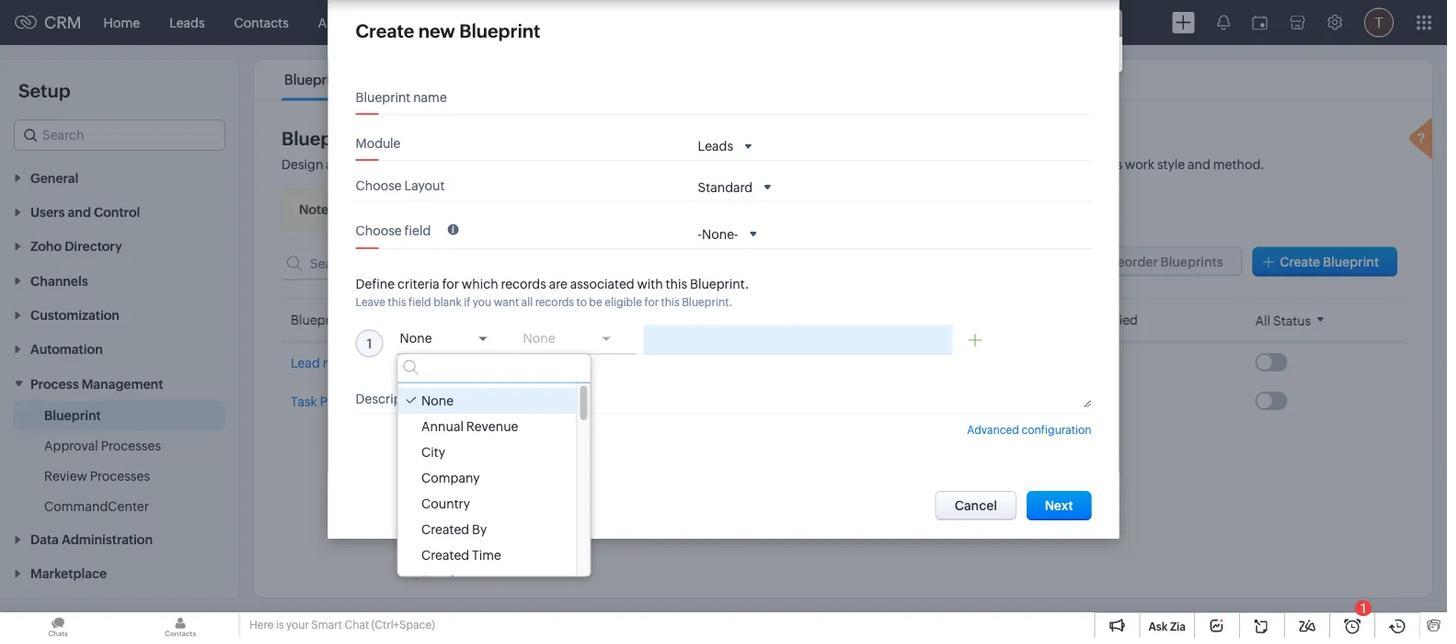 Task type: describe. For each thing, give the bounding box(es) containing it.
2 none field from the left
[[520, 325, 636, 355]]

services
[[834, 15, 884, 30]]

create for create blueprint
[[1280, 254, 1321, 269]]

work
[[1125, 157, 1155, 172]]

processes for review processes
[[90, 469, 150, 483]]

process management
[[30, 377, 163, 391]]

leads for the leads field
[[698, 139, 734, 154]]

management inside dropdown button
[[82, 377, 163, 391]]

lead for lead status
[[899, 355, 928, 370]]

status
[[931, 355, 969, 370]]

sure
[[771, 157, 796, 172]]

projects link
[[899, 0, 977, 45]]

analytics
[[749, 15, 804, 30]]

design and define a process that matches your organizational policy while making sure that your data is streamlined and adhere to your team's work style and method.
[[282, 157, 1265, 172]]

here
[[249, 619, 274, 632]]

advanced
[[968, 424, 1020, 436]]

home
[[104, 15, 140, 30]]

setup
[[18, 80, 70, 101]]

task
[[291, 395, 317, 409]]

annual revenue
[[421, 419, 518, 434]]

advanced configuration
[[968, 424, 1092, 436]]

contacts image
[[122, 613, 238, 639]]

accounts
[[318, 15, 376, 30]]

create blueprint
[[1280, 254, 1380, 269]]

process management button
[[0, 366, 239, 401]]

commandcenter
[[44, 499, 149, 514]]

review processes link
[[44, 467, 150, 485]]

streamlined
[[896, 157, 966, 172]]

copy
[[468, 202, 498, 217]]

name
[[413, 90, 447, 105]]

be
[[589, 296, 603, 309]]

2 the from the left
[[515, 202, 535, 217]]

chat
[[345, 619, 369, 632]]

created time
[[421, 548, 501, 563]]

define
[[356, 277, 395, 292]]

meetings link
[[515, 0, 600, 45]]

choose for choose layout
[[356, 179, 402, 193]]

(ctrl+space)
[[371, 619, 435, 632]]

matches
[[478, 157, 530, 172]]

organizational
[[562, 157, 647, 172]]

none down all
[[523, 331, 556, 345]]

this right leave
[[388, 296, 406, 309]]

approval
[[44, 438, 98, 453]]

by
[[472, 522, 487, 537]]

your left smart on the left bottom of the page
[[286, 619, 309, 632]]

deals
[[405, 15, 438, 30]]

created by
[[421, 522, 487, 537]]

blueprints list
[[268, 60, 440, 100]]

0 vertical spatial blueprint.
[[690, 277, 749, 292]]

revenue
[[466, 419, 518, 434]]

home link
[[89, 0, 155, 45]]

are
[[549, 277, 568, 292]]

calls link
[[600, 0, 658, 45]]

0 vertical spatial records
[[501, 277, 547, 292]]

draft
[[436, 202, 465, 217]]

approval processes link
[[44, 437, 161, 455]]

design
[[282, 157, 323, 172]]

country
[[421, 496, 470, 511]]

company
[[421, 471, 480, 485]]

2 vertical spatial leads
[[555, 355, 591, 370]]

blueprint name
[[356, 90, 447, 105]]

blueprint inside button
[[1323, 254, 1380, 269]]

module
[[356, 136, 401, 151]]

choose for choose field
[[356, 223, 402, 238]]

field inside define criteria for which records are associated with this blueprint. leave this field blank if you want all records to be eligible for this blueprint.
[[409, 296, 431, 309]]

create for create new blueprint
[[356, 21, 414, 42]]

0 vertical spatial to
[[1039, 157, 1051, 172]]

0 horizontal spatial is
[[276, 619, 284, 632]]

1 none field from the left
[[397, 325, 513, 355]]

method.
[[1214, 157, 1265, 172]]

all
[[522, 296, 533, 309]]

tasks link
[[453, 0, 515, 45]]

blueprint.
[[599, 202, 659, 217]]

ask
[[1149, 621, 1168, 633]]

last modified
[[1058, 313, 1138, 328]]

a
[[392, 157, 399, 172]]

here is your smart chat (ctrl+space)
[[249, 619, 435, 632]]

1 horizontal spatial is
[[884, 157, 893, 172]]

annual
[[421, 419, 463, 434]]

task process management link
[[291, 393, 452, 411]]

define criteria for which records are associated with this blueprint. leave this field blank if you want all records to be eligible for this blueprint.
[[356, 277, 749, 309]]

task process management
[[291, 395, 449, 409]]

lead for lead nurturing process
[[291, 356, 320, 371]]

your right the matches
[[532, 157, 559, 172]]

you
[[473, 296, 492, 309]]

criteria
[[398, 277, 440, 292]]

blank
[[434, 296, 462, 309]]

blueprints link
[[282, 72, 353, 88]]

while
[[689, 157, 721, 172]]

created for created by
[[421, 522, 469, 537]]

1 the from the left
[[414, 202, 434, 217]]

services link
[[819, 0, 899, 45]]

0 horizontal spatial for
[[442, 277, 459, 292]]

*
[[347, 201, 353, 218]]

1 horizontal spatial layout
[[727, 313, 767, 328]]

0 vertical spatial layout
[[405, 179, 445, 193]]

your left data
[[825, 157, 852, 172]]

crm link
[[15, 13, 82, 32]]

of
[[500, 202, 513, 217]]

to inside define criteria for which records are associated with this blueprint. leave this field blank if you want all records to be eligible for this blueprint.
[[577, 296, 587, 309]]

create blueprint button
[[1253, 247, 1398, 277]]

meetings
[[529, 15, 585, 30]]

none down 'criteria'
[[400, 331, 432, 345]]

define
[[351, 157, 390, 172]]

create new blueprint
[[356, 21, 541, 42]]



Task type: vqa. For each thing, say whether or not it's contained in the screenshot.
first Nov from the top of the page
no



Task type: locate. For each thing, give the bounding box(es) containing it.
create
[[356, 21, 414, 42], [1280, 254, 1321, 269]]

1 horizontal spatial none field
[[520, 325, 636, 355]]

2 and from the left
[[969, 157, 992, 172]]

3 and from the left
[[1188, 157, 1211, 172]]

with
[[637, 277, 663, 292]]

1 vertical spatial is
[[276, 619, 284, 632]]

lead nurturing process
[[291, 356, 429, 371]]

0 vertical spatial process
[[402, 157, 449, 172]]

0 horizontal spatial the
[[414, 202, 434, 217]]

new
[[419, 21, 455, 42]]

associated
[[570, 277, 635, 292]]

0 horizontal spatial layout
[[405, 179, 445, 193]]

0 vertical spatial create
[[356, 21, 414, 42]]

0 horizontal spatial management
[[82, 377, 163, 391]]

1 vertical spatial blueprint.
[[682, 296, 733, 309]]

none up annual
[[421, 393, 453, 408]]

approval processes
[[44, 438, 161, 453]]

1 horizontal spatial management
[[369, 395, 449, 409]]

field down 'criteria'
[[409, 296, 431, 309]]

process
[[402, 157, 449, 172], [382, 356, 429, 371]]

your
[[532, 157, 559, 172], [825, 157, 852, 172], [1054, 157, 1081, 172], [286, 619, 309, 632]]

0 vertical spatial created
[[421, 522, 469, 537]]

created down country
[[421, 522, 469, 537]]

1 that from the left
[[452, 157, 475, 172]]

want
[[494, 296, 519, 309]]

for
[[442, 277, 459, 292], [645, 296, 659, 309]]

choose down define
[[356, 179, 402, 193]]

lead
[[899, 355, 928, 370], [291, 356, 320, 371]]

create inside button
[[1280, 254, 1321, 269]]

leads right home link
[[169, 15, 205, 30]]

0 horizontal spatial leads
[[169, 15, 205, 30]]

None text field
[[644, 325, 953, 355]]

the left draft
[[414, 202, 434, 217]]

2 that from the left
[[799, 157, 823, 172]]

1 vertical spatial create
[[1280, 254, 1321, 269]]

to left "be"
[[577, 296, 587, 309]]

1 vertical spatial process
[[382, 356, 429, 371]]

1 horizontal spatial that
[[799, 157, 823, 172]]

this right with
[[666, 277, 688, 292]]

1 horizontal spatial and
[[969, 157, 992, 172]]

leads for leads link
[[169, 15, 205, 30]]

layout down the -none- field
[[727, 313, 767, 328]]

-None- field
[[698, 226, 761, 243]]

deals link
[[390, 0, 453, 45]]

0 vertical spatial processes
[[101, 438, 161, 453]]

0 horizontal spatial that
[[452, 157, 475, 172]]

none
[[400, 331, 432, 345], [523, 331, 556, 345], [421, 393, 453, 408]]

tree
[[398, 383, 590, 594]]

is right "here"
[[276, 619, 284, 632]]

none-
[[702, 227, 738, 242]]

1 horizontal spatial process
[[320, 395, 367, 409]]

0 horizontal spatial none field
[[397, 325, 513, 355]]

field up "search" text box
[[405, 223, 431, 238]]

is
[[884, 157, 893, 172], [276, 619, 284, 632]]

-none-
[[698, 227, 738, 242]]

policy
[[650, 157, 686, 172]]

leads inside field
[[698, 139, 734, 154]]

0 vertical spatial leads
[[169, 15, 205, 30]]

0 horizontal spatial lead
[[291, 356, 320, 371]]

1 vertical spatial layout
[[727, 313, 767, 328]]

1 vertical spatial created
[[421, 548, 469, 563]]

that right sure
[[799, 157, 823, 172]]

blueprints
[[284, 72, 350, 88]]

process
[[30, 377, 79, 391], [320, 395, 367, 409]]

configuration
[[1022, 424, 1092, 436]]

1 created from the top
[[421, 522, 469, 537]]

0 vertical spatial standard
[[698, 180, 753, 195]]

blueprint. down - at the top
[[682, 296, 733, 309]]

is right data
[[884, 157, 893, 172]]

to right adhere
[[1039, 157, 1051, 172]]

zia
[[1171, 621, 1186, 633]]

review processes
[[44, 469, 150, 483]]

1 vertical spatial field
[[409, 296, 431, 309]]

0 vertical spatial process
[[30, 377, 79, 391]]

email
[[421, 574, 454, 588]]

2 lead from the left
[[291, 356, 320, 371]]

1 vertical spatial to
[[577, 296, 587, 309]]

Search text field
[[282, 247, 558, 280]]

0 horizontal spatial and
[[326, 157, 349, 172]]

leave
[[356, 296, 386, 309]]

field
[[899, 313, 928, 328]]

processes inside review processes link
[[90, 469, 150, 483]]

tasks
[[467, 15, 500, 30], [555, 394, 588, 409]]

contacts
[[234, 15, 289, 30]]

1 vertical spatial process
[[320, 395, 367, 409]]

-
[[698, 227, 702, 242]]

1 horizontal spatial the
[[515, 202, 535, 217]]

1
[[1361, 601, 1367, 616]]

blueprint. down none-
[[690, 277, 749, 292]]

that left the matches
[[452, 157, 475, 172]]

commandcenter link
[[44, 497, 149, 516]]

1 vertical spatial leads
[[698, 139, 734, 154]]

calls
[[614, 15, 644, 30]]

crm
[[44, 13, 82, 32]]

and right style at the top right
[[1188, 157, 1211, 172]]

lead left status
[[899, 355, 928, 370]]

process inside process management dropdown button
[[30, 377, 79, 391]]

processes up review processes link in the left of the page
[[101, 438, 161, 453]]

lead status
[[899, 355, 969, 370]]

process right a
[[402, 157, 449, 172]]

records down are
[[535, 296, 574, 309]]

Standard field
[[698, 179, 776, 196]]

process right task
[[320, 395, 367, 409]]

last
[[1058, 313, 1082, 328]]

leads up while
[[698, 139, 734, 154]]

choose down denotes
[[356, 223, 402, 238]]

analytics link
[[735, 0, 819, 45]]

None search field
[[398, 355, 590, 383]]

1 vertical spatial records
[[535, 296, 574, 309]]

note:
[[299, 202, 333, 217]]

and left adhere
[[969, 157, 992, 172]]

eligible
[[605, 296, 642, 309]]

modified
[[1085, 313, 1138, 328]]

your left team's
[[1054, 157, 1081, 172]]

None text field
[[698, 391, 1092, 408]]

1 horizontal spatial lead
[[899, 355, 928, 370]]

and left define
[[326, 157, 349, 172]]

management inside 'link'
[[369, 395, 449, 409]]

none field down "be"
[[520, 325, 636, 355]]

2 choose from the top
[[356, 223, 402, 238]]

0 vertical spatial field
[[405, 223, 431, 238]]

process up description
[[382, 356, 429, 371]]

1 horizontal spatial for
[[645, 296, 659, 309]]

tree containing none
[[398, 383, 590, 594]]

blueprint inside process management region
[[44, 408, 101, 423]]

0 vertical spatial for
[[442, 277, 459, 292]]

management up blueprint "link"
[[82, 377, 163, 391]]

blueprint
[[459, 21, 541, 42], [356, 90, 411, 105], [282, 128, 363, 150], [1323, 254, 1380, 269], [291, 313, 346, 328], [44, 408, 101, 423]]

process inside task process management 'link'
[[320, 395, 367, 409]]

reports link
[[658, 0, 735, 45]]

to
[[1039, 157, 1051, 172], [577, 296, 587, 309]]

0 horizontal spatial process
[[30, 377, 79, 391]]

created up email
[[421, 548, 469, 563]]

0 vertical spatial is
[[884, 157, 893, 172]]

1 horizontal spatial create
[[1280, 254, 1321, 269]]

standard inside field
[[698, 180, 753, 195]]

data
[[854, 157, 881, 172]]

processes down approval processes link
[[90, 469, 150, 483]]

2 horizontal spatial leads
[[698, 139, 734, 154]]

leads link
[[155, 0, 220, 45]]

denotes
[[362, 202, 411, 217]]

1 vertical spatial management
[[369, 395, 449, 409]]

for up blank
[[442, 277, 459, 292]]

time
[[472, 548, 501, 563]]

tasks inside "link"
[[467, 15, 500, 30]]

processes inside approval processes link
[[101, 438, 161, 453]]

created for created time
[[421, 548, 469, 563]]

published
[[537, 202, 597, 217]]

records
[[501, 277, 547, 292], [535, 296, 574, 309]]

chats image
[[0, 613, 116, 639]]

process up blueprint "link"
[[30, 377, 79, 391]]

0 horizontal spatial to
[[577, 296, 587, 309]]

layout
[[405, 179, 445, 193], [727, 313, 767, 328]]

0 vertical spatial tasks
[[467, 15, 500, 30]]

1 vertical spatial tasks
[[555, 394, 588, 409]]

this down with
[[661, 296, 680, 309]]

processes for approval processes
[[101, 438, 161, 453]]

records up all
[[501, 277, 547, 292]]

style
[[1158, 157, 1186, 172]]

1 and from the left
[[326, 157, 349, 172]]

management up annual
[[369, 395, 449, 409]]

this
[[666, 277, 688, 292], [388, 296, 406, 309], [661, 296, 680, 309]]

which
[[462, 277, 498, 292]]

1 vertical spatial for
[[645, 296, 659, 309]]

management
[[82, 377, 163, 391], [369, 395, 449, 409]]

* denotes the draft copy of the published blueprint.
[[347, 201, 659, 218]]

leads down "be"
[[555, 355, 591, 370]]

accounts link
[[304, 0, 390, 45]]

making
[[723, 157, 768, 172]]

choose field
[[356, 223, 431, 238]]

1 vertical spatial standard
[[727, 355, 782, 370]]

1 vertical spatial choose
[[356, 223, 402, 238]]

for down with
[[645, 296, 659, 309]]

1 lead from the left
[[899, 355, 928, 370]]

the right of on the left of page
[[515, 202, 535, 217]]

1 choose from the top
[[356, 179, 402, 193]]

none field down blank
[[397, 325, 513, 355]]

1 vertical spatial processes
[[90, 469, 150, 483]]

0 horizontal spatial tasks
[[467, 15, 500, 30]]

process management region
[[0, 401, 239, 522]]

1 horizontal spatial to
[[1039, 157, 1051, 172]]

None field
[[397, 325, 513, 355], [520, 325, 636, 355]]

2 horizontal spatial and
[[1188, 157, 1211, 172]]

choose layout
[[356, 179, 445, 193]]

0 vertical spatial choose
[[356, 179, 402, 193]]

lead up task
[[291, 356, 320, 371]]

1 horizontal spatial leads
[[555, 355, 591, 370]]

description
[[356, 391, 425, 406]]

0 horizontal spatial create
[[356, 21, 414, 42]]

Leads field
[[698, 138, 757, 155]]

1 horizontal spatial tasks
[[555, 394, 588, 409]]

0 vertical spatial management
[[82, 377, 163, 391]]

city
[[421, 445, 445, 460]]

smart
[[311, 619, 342, 632]]

2 created from the top
[[421, 548, 469, 563]]

ask zia
[[1149, 621, 1186, 633]]

blueprint.
[[690, 277, 749, 292], [682, 296, 733, 309]]

layout up draft
[[405, 179, 445, 193]]

None button
[[936, 491, 1017, 521], [1027, 491, 1092, 521], [936, 491, 1017, 521], [1027, 491, 1092, 521]]



